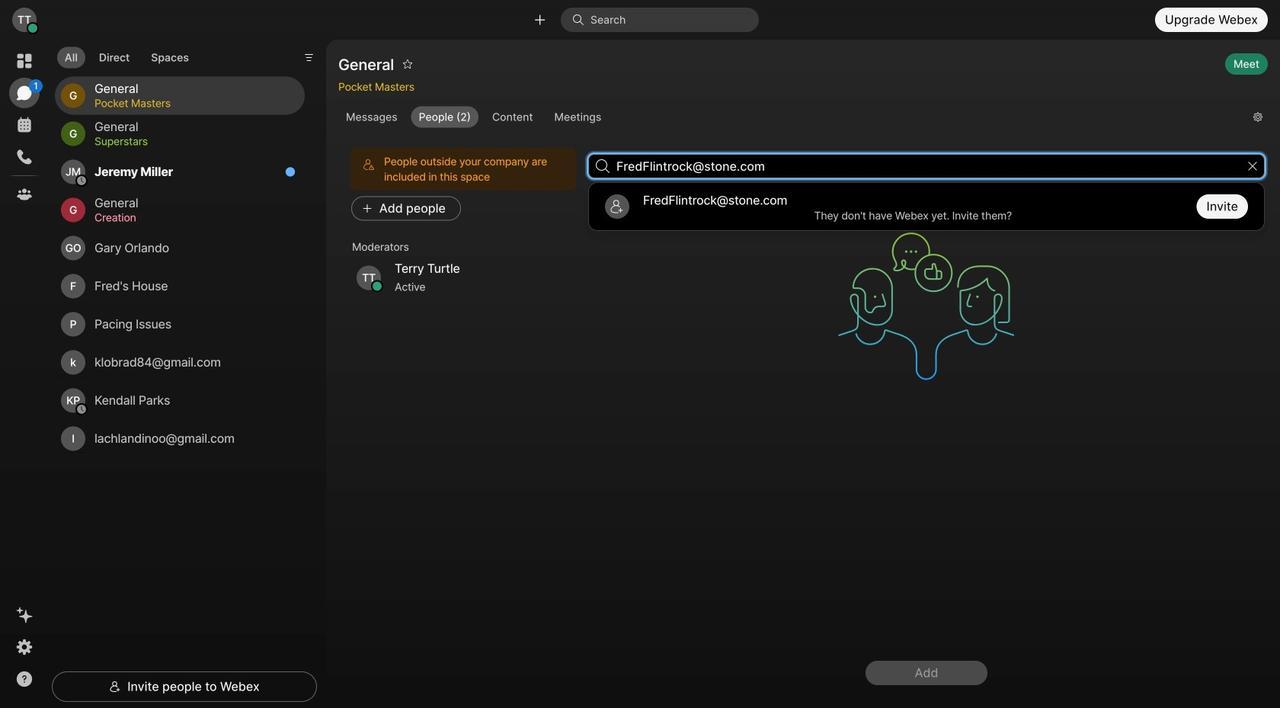Task type: vqa. For each thing, say whether or not it's contained in the screenshot.
Creation element
yes



Task type: describe. For each thing, give the bounding box(es) containing it.
webex tab list
[[9, 46, 43, 210]]

gary orlando list item
[[55, 229, 305, 267]]

active element
[[395, 278, 567, 296]]

fred's house list item
[[55, 267, 305, 305]]

1 general list item from the top
[[55, 77, 305, 115]]

terry turtleactive list item
[[345, 258, 579, 298]]

add people image
[[829, 209, 1024, 404]]

pacing issues list item
[[55, 305, 305, 343]]

superstars element
[[95, 133, 287, 150]]



Task type: locate. For each thing, give the bounding box(es) containing it.
Add people by name or email text field
[[588, 154, 1265, 178]]

navigation
[[0, 40, 49, 708]]

group
[[338, 106, 1241, 128]]

tab list
[[53, 38, 200, 73]]

2 general list item from the top
[[55, 115, 305, 153]]

general list item down pocket masters element
[[55, 115, 305, 153]]

creation element
[[95, 209, 287, 226]]

search_18 image
[[596, 159, 610, 173]]

pocket masters element
[[95, 95, 287, 112]]

lachlandinoo@gmail.com list item
[[55, 420, 305, 458]]

3 general list item from the top
[[55, 191, 305, 229]]

kendall parks list item
[[55, 382, 305, 420]]

list item
[[593, 187, 1261, 226]]

jeremy miller, new messages list item
[[55, 153, 305, 191]]

general list item up superstars element
[[55, 77, 305, 115]]

new messages image
[[285, 167, 296, 177]]

klobrad84@gmail.com list item
[[55, 343, 305, 382]]

general list item
[[55, 77, 305, 115], [55, 115, 305, 153], [55, 191, 305, 229]]

general list item down superstars element
[[55, 191, 305, 229]]



